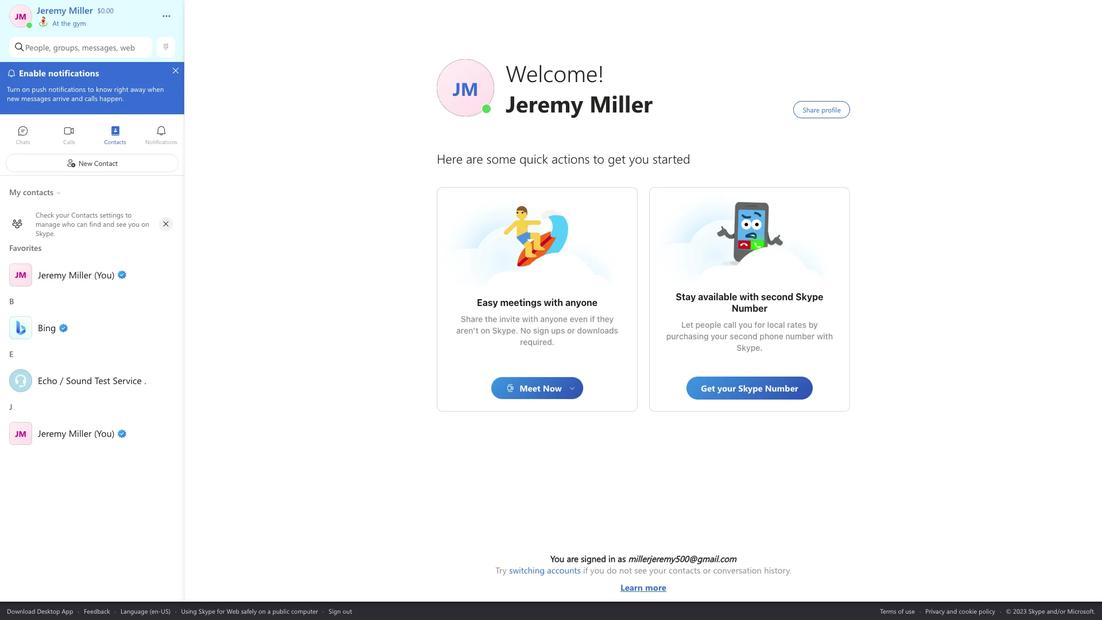 Task type: describe. For each thing, give the bounding box(es) containing it.
purchasing
[[667, 331, 709, 341]]

/
[[60, 374, 63, 387]]

with inside share the invite with anyone even if they aren't on skype. no sign ups or downloads required.
[[522, 314, 538, 324]]

switching accounts link
[[509, 565, 581, 576]]

at
[[52, 18, 59, 28]]

you are signed in as
[[551, 553, 629, 565]]

skype. inside share the invite with anyone even if they aren't on skype. no sign ups or downloads required.
[[493, 326, 519, 335]]

feedback link
[[84, 607, 110, 615]]

language (en-us) link
[[121, 607, 171, 615]]

privacy and cookie policy
[[926, 607, 996, 615]]

stay available with second skype number
[[676, 292, 826, 314]]

terms of use link
[[881, 607, 916, 615]]

using skype for web safely on a public computer
[[181, 607, 318, 615]]

learn more link
[[496, 576, 792, 593]]

sign out
[[329, 607, 352, 615]]

out
[[343, 607, 352, 615]]

whosthis
[[716, 199, 751, 211]]

share
[[461, 314, 483, 324]]

stay
[[676, 292, 696, 302]]

and
[[947, 607, 958, 615]]

echo / sound test service .
[[38, 374, 146, 387]]

echo
[[38, 374, 57, 387]]

as
[[618, 553, 626, 565]]

us)
[[161, 607, 171, 615]]

contacts
[[669, 565, 701, 576]]

.
[[144, 374, 146, 387]]

easy meetings with anyone
[[477, 298, 598, 308]]

download desktop app link
[[7, 607, 73, 615]]

more
[[646, 582, 667, 593]]

you inside let people call you for local rates by purchasing your second phone number with skype.
[[739, 320, 753, 330]]

of
[[899, 607, 904, 615]]

sound
[[66, 374, 92, 387]]

groups,
[[53, 42, 80, 53]]

aren't
[[457, 326, 479, 335]]

anyone inside share the invite with anyone even if they aren't on skype. no sign ups or downloads required.
[[541, 314, 568, 324]]

skype inside stay available with second skype number
[[796, 292, 824, 302]]

in
[[609, 553, 616, 565]]

a
[[268, 607, 271, 615]]

are
[[567, 553, 579, 565]]

your inside try switching accounts if you do not see your contacts or conversation history. learn more
[[650, 565, 667, 576]]

let people call you for local rates by purchasing your second phone number with skype.
[[667, 320, 836, 353]]

favorites group
[[0, 239, 184, 292]]

jeremy miller (you) for favorites group
[[38, 269, 115, 281]]

local
[[768, 320, 786, 330]]

sign out link
[[329, 607, 352, 615]]

available
[[699, 292, 738, 302]]

with inside let people call you for local rates by purchasing your second phone number with skype.
[[817, 331, 833, 341]]

computer
[[291, 607, 318, 615]]

jeremy for j group
[[38, 427, 66, 439]]

mansurfer
[[503, 205, 544, 217]]

try switching accounts if you do not see your contacts or conversation history. learn more
[[496, 565, 792, 593]]

ups
[[551, 326, 565, 335]]

use
[[906, 607, 916, 615]]

at the gym
[[51, 18, 86, 28]]

they
[[597, 314, 614, 324]]

people, groups, messages, web
[[25, 42, 135, 53]]

the for gym
[[61, 18, 71, 28]]

for inside let people call you for local rates by purchasing your second phone number with skype.
[[755, 320, 766, 330]]

terms
[[881, 607, 897, 615]]

accounts
[[547, 565, 581, 576]]

using skype for web safely on a public computer link
[[181, 607, 318, 615]]

call
[[724, 320, 737, 330]]

desktop
[[37, 607, 60, 615]]

privacy
[[926, 607, 945, 615]]

with up ups
[[544, 298, 563, 308]]

download desktop app
[[7, 607, 73, 615]]

using
[[181, 607, 197, 615]]

sign
[[329, 607, 341, 615]]

language (en-us)
[[121, 607, 171, 615]]

let
[[682, 320, 694, 330]]

people,
[[25, 42, 51, 53]]



Task type: locate. For each thing, give the bounding box(es) containing it.
miller for favorites group
[[69, 269, 92, 281]]

0 vertical spatial (you)
[[94, 269, 115, 281]]

with up number
[[740, 292, 759, 302]]

downloads
[[577, 326, 619, 335]]

1 vertical spatial for
[[217, 607, 225, 615]]

or right contacts
[[703, 565, 711, 576]]

skype
[[796, 292, 824, 302], [199, 607, 215, 615]]

1 vertical spatial skype.
[[737, 343, 763, 353]]

for
[[755, 320, 766, 330], [217, 607, 225, 615]]

0 vertical spatial anyone
[[566, 298, 598, 308]]

0 vertical spatial skype.
[[493, 326, 519, 335]]

0 vertical spatial your
[[711, 331, 728, 341]]

(you) for j group
[[94, 427, 115, 439]]

or right ups
[[567, 326, 575, 335]]

no
[[521, 326, 531, 335]]

anyone
[[566, 298, 598, 308], [541, 314, 568, 324]]

required.
[[520, 337, 555, 347]]

0 vertical spatial if
[[590, 314, 595, 324]]

0 horizontal spatial your
[[650, 565, 667, 576]]

with down by
[[817, 331, 833, 341]]

with up no
[[522, 314, 538, 324]]

1 vertical spatial (you)
[[94, 427, 115, 439]]

your down call
[[711, 331, 728, 341]]

second inside let people call you for local rates by purchasing your second phone number with skype.
[[730, 331, 758, 341]]

for left web
[[217, 607, 225, 615]]

1 horizontal spatial if
[[590, 314, 595, 324]]

not
[[620, 565, 632, 576]]

1 horizontal spatial for
[[755, 320, 766, 330]]

download
[[7, 607, 35, 615]]

phone
[[760, 331, 784, 341]]

0 horizontal spatial on
[[259, 607, 266, 615]]

1 horizontal spatial your
[[711, 331, 728, 341]]

terms of use
[[881, 607, 916, 615]]

1 vertical spatial on
[[259, 607, 266, 615]]

history.
[[765, 565, 792, 576]]

even
[[570, 314, 588, 324]]

or
[[567, 326, 575, 335], [703, 565, 711, 576]]

jeremy
[[38, 269, 66, 281], [38, 427, 66, 439]]

your
[[711, 331, 728, 341], [650, 565, 667, 576]]

you right call
[[739, 320, 753, 330]]

at the gym button
[[37, 16, 150, 28]]

1 horizontal spatial second
[[761, 292, 794, 302]]

feedback
[[84, 607, 110, 615]]

1 vertical spatial jeremy miller (you)
[[38, 427, 115, 439]]

1 vertical spatial anyone
[[541, 314, 568, 324]]

skype. down 'invite'
[[493, 326, 519, 335]]

2 (you) from the top
[[94, 427, 115, 439]]

(you) down test
[[94, 427, 115, 439]]

do
[[607, 565, 617, 576]]

0 horizontal spatial you
[[591, 565, 605, 576]]

2 jeremy miller (you) from the top
[[38, 427, 115, 439]]

2 miller from the top
[[69, 427, 92, 439]]

jeremy miller (you)
[[38, 269, 115, 281], [38, 427, 115, 439]]

0 horizontal spatial for
[[217, 607, 225, 615]]

(you) for favorites group
[[94, 269, 115, 281]]

or inside try switching accounts if you do not see your contacts or conversation history. learn more
[[703, 565, 711, 576]]

0 vertical spatial you
[[739, 320, 753, 330]]

0 vertical spatial miller
[[69, 269, 92, 281]]

second up local on the bottom right of page
[[761, 292, 794, 302]]

miller inside j group
[[69, 427, 92, 439]]

0 horizontal spatial skype.
[[493, 326, 519, 335]]

switching
[[509, 565, 545, 576]]

2 jeremy from the top
[[38, 427, 66, 439]]

with inside stay available with second skype number
[[740, 292, 759, 302]]

jeremy for favorites group
[[38, 269, 66, 281]]

jeremy miller (you) up b group
[[38, 269, 115, 281]]

0 horizontal spatial or
[[567, 326, 575, 335]]

1 vertical spatial you
[[591, 565, 605, 576]]

if right "are"
[[584, 565, 588, 576]]

your right see
[[650, 565, 667, 576]]

b group
[[0, 292, 184, 345]]

rates
[[788, 320, 807, 330]]

0 horizontal spatial if
[[584, 565, 588, 576]]

safely
[[241, 607, 257, 615]]

0 vertical spatial skype
[[796, 292, 824, 302]]

you inside try switching accounts if you do not see your contacts or conversation history. learn more
[[591, 565, 605, 576]]

jeremy up the bing
[[38, 269, 66, 281]]

tab list
[[0, 121, 184, 152]]

0 vertical spatial or
[[567, 326, 575, 335]]

1 jeremy from the top
[[38, 269, 66, 281]]

meetings
[[500, 298, 542, 308]]

0 horizontal spatial the
[[61, 18, 71, 28]]

(you) inside favorites group
[[94, 269, 115, 281]]

second
[[761, 292, 794, 302], [730, 331, 758, 341]]

if inside try switching accounts if you do not see your contacts or conversation history. learn more
[[584, 565, 588, 576]]

1 horizontal spatial on
[[481, 326, 490, 335]]

jeremy inside favorites group
[[38, 269, 66, 281]]

number
[[786, 331, 815, 341]]

jeremy miller (you) inside favorites group
[[38, 269, 115, 281]]

learn
[[621, 582, 643, 593]]

test
[[95, 374, 110, 387]]

number
[[732, 303, 768, 314]]

on
[[481, 326, 490, 335], [259, 607, 266, 615]]

messages,
[[82, 42, 118, 53]]

(en-
[[150, 607, 161, 615]]

skype up by
[[796, 292, 824, 302]]

1 vertical spatial skype
[[199, 607, 215, 615]]

1 horizontal spatial you
[[739, 320, 753, 330]]

(you) inside j group
[[94, 427, 115, 439]]

you left do
[[591, 565, 605, 576]]

miller up b group
[[69, 269, 92, 281]]

the inside share the invite with anyone even if they aren't on skype. no sign ups or downloads required.
[[485, 314, 498, 324]]

conversation
[[714, 565, 762, 576]]

0 vertical spatial for
[[755, 320, 766, 330]]

public
[[273, 607, 290, 615]]

sign
[[533, 326, 549, 335]]

see
[[635, 565, 647, 576]]

anyone up even
[[566, 298, 598, 308]]

0 vertical spatial jeremy miller (you)
[[38, 269, 115, 281]]

j group
[[0, 398, 184, 451]]

if up the downloads
[[590, 314, 595, 324]]

or inside share the invite with anyone even if they aren't on skype. no sign ups or downloads required.
[[567, 326, 575, 335]]

skype. down the phone
[[737, 343, 763, 353]]

try
[[496, 565, 507, 576]]

with
[[740, 292, 759, 302], [544, 298, 563, 308], [522, 314, 538, 324], [817, 331, 833, 341]]

the right at
[[61, 18, 71, 28]]

anyone up ups
[[541, 314, 568, 324]]

the for invite
[[485, 314, 498, 324]]

1 miller from the top
[[69, 269, 92, 281]]

share the invite with anyone even if they aren't on skype. no sign ups or downloads required.
[[457, 314, 621, 347]]

the down easy
[[485, 314, 498, 324]]

jeremy down echo
[[38, 427, 66, 439]]

1 vertical spatial or
[[703, 565, 711, 576]]

miller for j group
[[69, 427, 92, 439]]

1 horizontal spatial or
[[703, 565, 711, 576]]

cookie
[[959, 607, 978, 615]]

gym
[[73, 18, 86, 28]]

service
[[113, 374, 142, 387]]

1 horizontal spatial the
[[485, 314, 498, 324]]

miller down sound
[[69, 427, 92, 439]]

on inside share the invite with anyone even if they aren't on skype. no sign ups or downloads required.
[[481, 326, 490, 335]]

skype.
[[493, 326, 519, 335], [737, 343, 763, 353]]

1 vertical spatial miller
[[69, 427, 92, 439]]

jeremy miller (you) inside j group
[[38, 427, 115, 439]]

0 horizontal spatial skype
[[199, 607, 215, 615]]

e group
[[0, 345, 184, 398]]

the inside at the gym button
[[61, 18, 71, 28]]

on down the 'share' on the left of the page
[[481, 326, 490, 335]]

jeremy miller (you) for j group
[[38, 427, 115, 439]]

by
[[809, 320, 818, 330]]

1 horizontal spatial skype.
[[737, 343, 763, 353]]

app
[[62, 607, 73, 615]]

web
[[227, 607, 239, 615]]

skype. inside let people call you for local rates by purchasing your second phone number with skype.
[[737, 343, 763, 353]]

jeremy inside j group
[[38, 427, 66, 439]]

privacy and cookie policy link
[[926, 607, 996, 615]]

1 vertical spatial jeremy
[[38, 427, 66, 439]]

jeremy miller (you) down sound
[[38, 427, 115, 439]]

(you) up b group
[[94, 269, 115, 281]]

1 vertical spatial if
[[584, 565, 588, 576]]

for left local on the bottom right of page
[[755, 320, 766, 330]]

bing
[[38, 322, 56, 334]]

invite
[[500, 314, 520, 324]]

miller inside favorites group
[[69, 269, 92, 281]]

people
[[696, 320, 722, 330]]

0 vertical spatial second
[[761, 292, 794, 302]]

skype right using on the bottom
[[199, 607, 215, 615]]

if inside share the invite with anyone even if they aren't on skype. no sign ups or downloads required.
[[590, 314, 595, 324]]

0 vertical spatial the
[[61, 18, 71, 28]]

policy
[[979, 607, 996, 615]]

easy
[[477, 298, 498, 308]]

second down call
[[730, 331, 758, 341]]

people, groups, messages, web button
[[9, 37, 152, 57]]

if
[[590, 314, 595, 324], [584, 565, 588, 576]]

0 horizontal spatial second
[[730, 331, 758, 341]]

your inside let people call you for local rates by purchasing your second phone number with skype.
[[711, 331, 728, 341]]

web
[[120, 42, 135, 53]]

1 (you) from the top
[[94, 269, 115, 281]]

1 horizontal spatial skype
[[796, 292, 824, 302]]

1 vertical spatial second
[[730, 331, 758, 341]]

1 vertical spatial the
[[485, 314, 498, 324]]

you
[[551, 553, 565, 565]]

signed
[[581, 553, 607, 565]]

the
[[61, 18, 71, 28], [485, 314, 498, 324]]

1 jeremy miller (you) from the top
[[38, 269, 115, 281]]

second inside stay available with second skype number
[[761, 292, 794, 302]]

0 vertical spatial on
[[481, 326, 490, 335]]

miller
[[69, 269, 92, 281], [69, 427, 92, 439]]

on left a
[[259, 607, 266, 615]]

0 vertical spatial jeremy
[[38, 269, 66, 281]]

1 vertical spatial your
[[650, 565, 667, 576]]

language
[[121, 607, 148, 615]]



Task type: vqa. For each thing, say whether or not it's contained in the screenshot.
the left Or
yes



